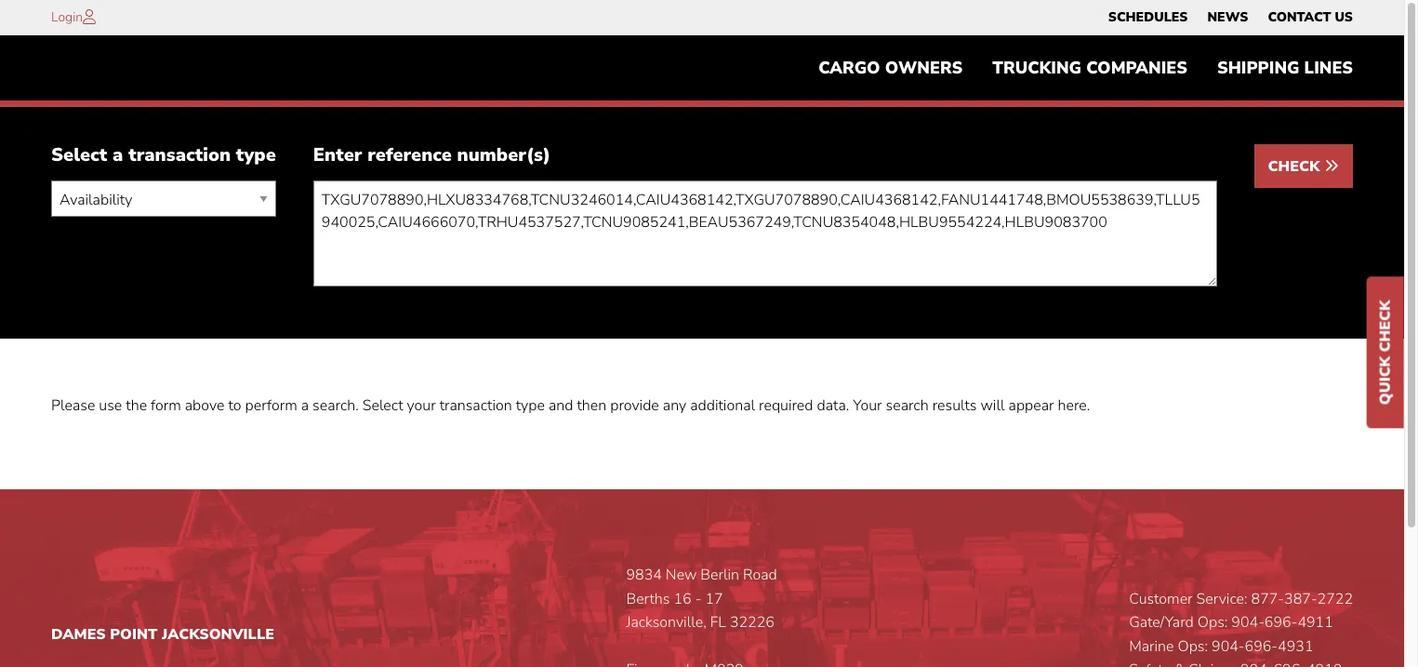 Task type: vqa. For each thing, say whether or not it's contained in the screenshot.
bottom type
yes



Task type: describe. For each thing, give the bounding box(es) containing it.
enter reference number(s)
[[313, 143, 551, 168]]

16
[[674, 588, 692, 609]]

shipping lines
[[1218, 57, 1354, 79]]

quick
[[1376, 356, 1396, 405]]

companies
[[1087, 57, 1188, 79]]

results
[[933, 396, 977, 416]]

and
[[549, 396, 573, 416]]

2722
[[1318, 588, 1354, 609]]

search
[[886, 396, 929, 416]]

check inside quick check 'link'
[[1376, 300, 1396, 352]]

dames
[[51, 624, 106, 645]]

contact us link
[[1268, 5, 1354, 31]]

road
[[743, 565, 778, 585]]

fl
[[710, 612, 726, 633]]

required
[[759, 396, 814, 416]]

number(s)
[[457, 143, 551, 168]]

0 horizontal spatial a
[[113, 143, 123, 168]]

387-
[[1285, 588, 1318, 609]]

-
[[696, 588, 702, 609]]

additional
[[690, 396, 755, 416]]

us
[[1335, 8, 1354, 26]]

0 horizontal spatial select
[[51, 143, 107, 168]]

enter
[[313, 143, 362, 168]]

schedules
[[1109, 8, 1188, 26]]

your
[[407, 396, 436, 416]]

check inside check button
[[1269, 157, 1325, 177]]

9834 new berlin road berths 16 - 17 jacksonville, fl 32226
[[627, 565, 778, 633]]

0 vertical spatial 904-
[[1232, 612, 1265, 633]]

32226
[[730, 612, 775, 633]]

please
[[51, 396, 95, 416]]

0 horizontal spatial type
[[236, 143, 276, 168]]

berths
[[627, 588, 670, 609]]

reference
[[368, 143, 452, 168]]

4911
[[1298, 612, 1334, 633]]

cargo owners link
[[804, 49, 978, 87]]

1 vertical spatial 696-
[[1245, 636, 1278, 657]]

user image
[[83, 9, 96, 24]]

1 vertical spatial type
[[516, 396, 545, 416]]

data.
[[817, 396, 850, 416]]

trucking companies link
[[978, 49, 1203, 87]]

1 vertical spatial a
[[301, 396, 309, 416]]

17
[[706, 588, 723, 609]]

contact
[[1268, 8, 1332, 26]]

shipping
[[1218, 57, 1300, 79]]

news
[[1208, 8, 1249, 26]]

jacksonville
[[162, 624, 275, 645]]

then
[[577, 396, 607, 416]]

9834
[[627, 565, 662, 585]]

1 vertical spatial 904-
[[1212, 636, 1245, 657]]

1 horizontal spatial select
[[363, 396, 403, 416]]

appear
[[1009, 396, 1055, 416]]

provide
[[610, 396, 659, 416]]

here.
[[1058, 396, 1091, 416]]

877-
[[1252, 588, 1285, 609]]

menu bar containing schedules
[[1099, 5, 1363, 31]]

to
[[228, 396, 241, 416]]



Task type: locate. For each thing, give the bounding box(es) containing it.
ops: down gate/yard
[[1178, 636, 1209, 657]]

quick check
[[1376, 300, 1396, 405]]

jacksonville,
[[627, 612, 707, 633]]

1 horizontal spatial transaction
[[440, 396, 512, 416]]

ops: down the 'service:'
[[1198, 612, 1228, 633]]

0 vertical spatial ops:
[[1198, 612, 1228, 633]]

above
[[185, 396, 225, 416]]

1 vertical spatial transaction
[[440, 396, 512, 416]]

904- down the 'service:'
[[1212, 636, 1245, 657]]

type left the 'and'
[[516, 396, 545, 416]]

4931
[[1278, 636, 1314, 657]]

type left "enter"
[[236, 143, 276, 168]]

check button
[[1255, 145, 1354, 188]]

will
[[981, 396, 1005, 416]]

please use the form above to perform a search. select your transaction type and then provide any additional required data. your search results will appear here.
[[51, 396, 1091, 416]]

0 horizontal spatial transaction
[[129, 143, 231, 168]]

0 horizontal spatial check
[[1269, 157, 1325, 177]]

gate/yard
[[1130, 612, 1194, 633]]

menu bar
[[1099, 5, 1363, 31], [804, 49, 1368, 87]]

dames point jacksonville
[[51, 624, 275, 645]]

0 vertical spatial transaction
[[129, 143, 231, 168]]

0 vertical spatial menu bar
[[1099, 5, 1363, 31]]

contact us
[[1268, 8, 1354, 26]]

menu bar down schedules link
[[804, 49, 1368, 87]]

904- down 877-
[[1232, 612, 1265, 633]]

any
[[663, 396, 687, 416]]

1 horizontal spatial type
[[516, 396, 545, 416]]

1 vertical spatial ops:
[[1178, 636, 1209, 657]]

select
[[51, 143, 107, 168], [363, 396, 403, 416]]

1 horizontal spatial check
[[1376, 300, 1396, 352]]

your
[[853, 396, 882, 416]]

use
[[99, 396, 122, 416]]

0 vertical spatial check
[[1269, 157, 1325, 177]]

Enter reference number(s) text field
[[313, 181, 1217, 287]]

select a transaction type
[[51, 143, 276, 168]]

0 vertical spatial select
[[51, 143, 107, 168]]

1 vertical spatial check
[[1376, 300, 1396, 352]]

footer containing 9834 new berlin road
[[0, 489, 1405, 667]]

schedules link
[[1109, 5, 1188, 31]]

cargo owners
[[819, 57, 963, 79]]

0 vertical spatial a
[[113, 143, 123, 168]]

the
[[126, 396, 147, 416]]

ops:
[[1198, 612, 1228, 633], [1178, 636, 1209, 657]]

1 vertical spatial menu bar
[[804, 49, 1368, 87]]

berlin
[[701, 565, 740, 585]]

menu bar containing cargo owners
[[804, 49, 1368, 87]]

customer
[[1130, 588, 1193, 609]]

service:
[[1197, 588, 1248, 609]]

search.
[[313, 396, 359, 416]]

footer
[[0, 489, 1405, 667]]

angle double right image
[[1325, 159, 1340, 173]]

owners
[[885, 57, 963, 79]]

trucking
[[993, 57, 1082, 79]]

0 vertical spatial type
[[236, 143, 276, 168]]

0 vertical spatial 696-
[[1265, 612, 1298, 633]]

shipping lines link
[[1203, 49, 1368, 87]]

point
[[110, 624, 158, 645]]

1 horizontal spatial a
[[301, 396, 309, 416]]

check
[[1269, 157, 1325, 177], [1376, 300, 1396, 352]]

news link
[[1208, 5, 1249, 31]]

696-
[[1265, 612, 1298, 633], [1245, 636, 1278, 657]]

quick check link
[[1368, 276, 1405, 428]]

login
[[51, 8, 83, 26]]

type
[[236, 143, 276, 168], [516, 396, 545, 416]]

customer service: 877-387-2722 gate/yard ops: 904-696-4911 marine ops: 904-696-4931
[[1130, 588, 1354, 657]]

transaction
[[129, 143, 231, 168], [440, 396, 512, 416]]

1 vertical spatial select
[[363, 396, 403, 416]]

login link
[[51, 8, 83, 26]]

menu bar up the shipping
[[1099, 5, 1363, 31]]

a
[[113, 143, 123, 168], [301, 396, 309, 416]]

904-
[[1232, 612, 1265, 633], [1212, 636, 1245, 657]]

lines
[[1305, 57, 1354, 79]]

cargo
[[819, 57, 881, 79]]

form
[[151, 396, 181, 416]]

perform
[[245, 396, 297, 416]]

new
[[666, 565, 697, 585]]

trucking companies
[[993, 57, 1188, 79]]

marine
[[1130, 636, 1175, 657]]



